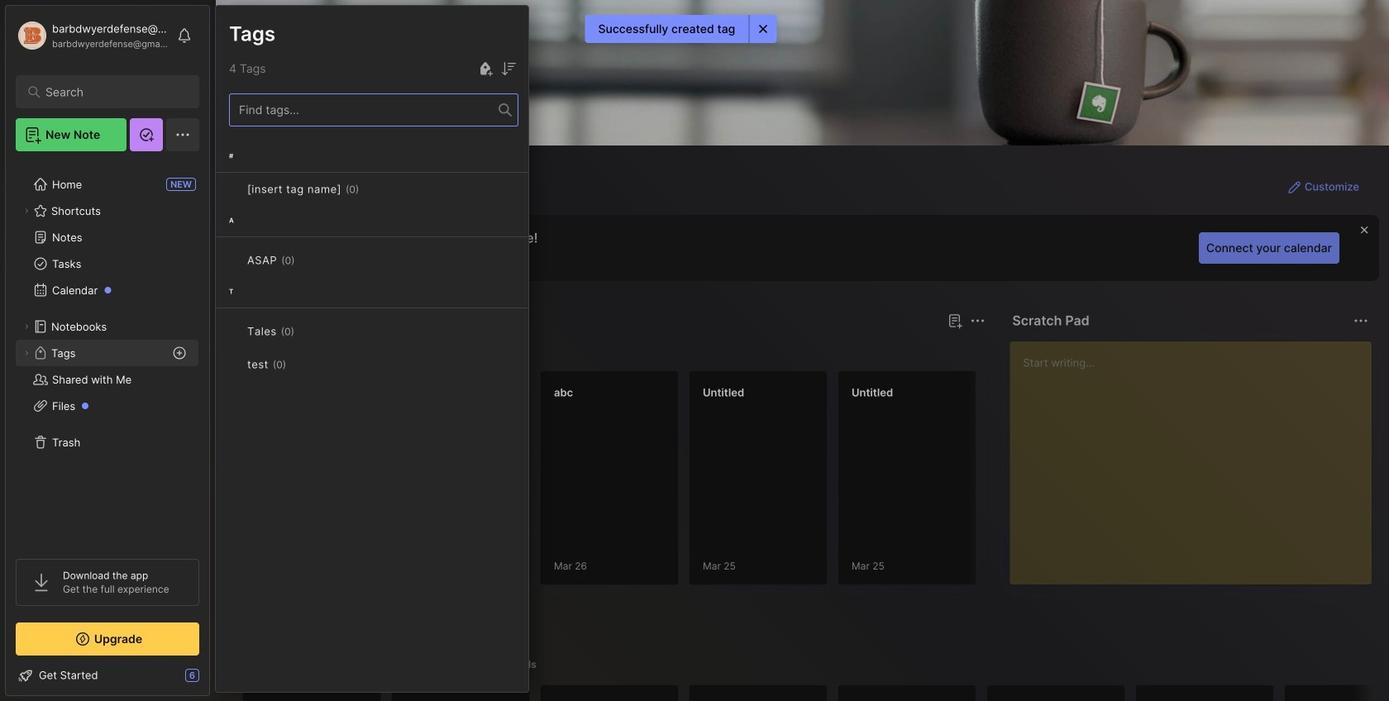 Task type: vqa. For each thing, say whether or not it's contained in the screenshot.
Tag actions image to the bottom
yes



Task type: locate. For each thing, give the bounding box(es) containing it.
None search field
[[45, 82, 177, 102]]

main element
[[0, 0, 215, 701]]

Account field
[[16, 19, 169, 52]]

Search text field
[[45, 84, 177, 100]]

0 vertical spatial tag actions image
[[359, 183, 386, 196]]

alert
[[585, 15, 777, 43]]

1 vertical spatial tag actions image
[[295, 254, 321, 267]]

tree inside main element
[[6, 161, 209, 544]]

Tag actions field
[[359, 181, 386, 198], [295, 252, 321, 269], [294, 323, 321, 340], [286, 356, 313, 373]]

expand tags image
[[22, 348, 31, 358]]

tab list
[[246, 655, 1366, 675]]

tag actions image
[[359, 183, 386, 196], [295, 254, 321, 267]]

1 horizontal spatial tag actions image
[[359, 183, 386, 196]]

tab
[[246, 341, 294, 361], [246, 655, 309, 675], [498, 655, 544, 675]]

click to collapse image
[[209, 671, 221, 691]]

Sort field
[[499, 59, 519, 79]]

tag actions image
[[294, 325, 321, 338], [286, 358, 313, 371]]

create new tag image
[[476, 59, 495, 79]]

row group
[[216, 140, 528, 404], [242, 371, 1136, 595], [242, 685, 1389, 701]]

0 horizontal spatial tag actions image
[[295, 254, 321, 267]]

tree
[[6, 161, 209, 544]]



Task type: describe. For each thing, give the bounding box(es) containing it.
Start writing… text field
[[1023, 342, 1371, 571]]

sort options image
[[499, 59, 519, 79]]

1 vertical spatial tag actions image
[[286, 358, 313, 371]]

none search field inside main element
[[45, 82, 177, 102]]

0 vertical spatial tag actions image
[[294, 325, 321, 338]]

Find tags… text field
[[230, 99, 499, 121]]

expand notebooks image
[[22, 322, 31, 332]]

Help and Learning task checklist field
[[6, 662, 209, 689]]



